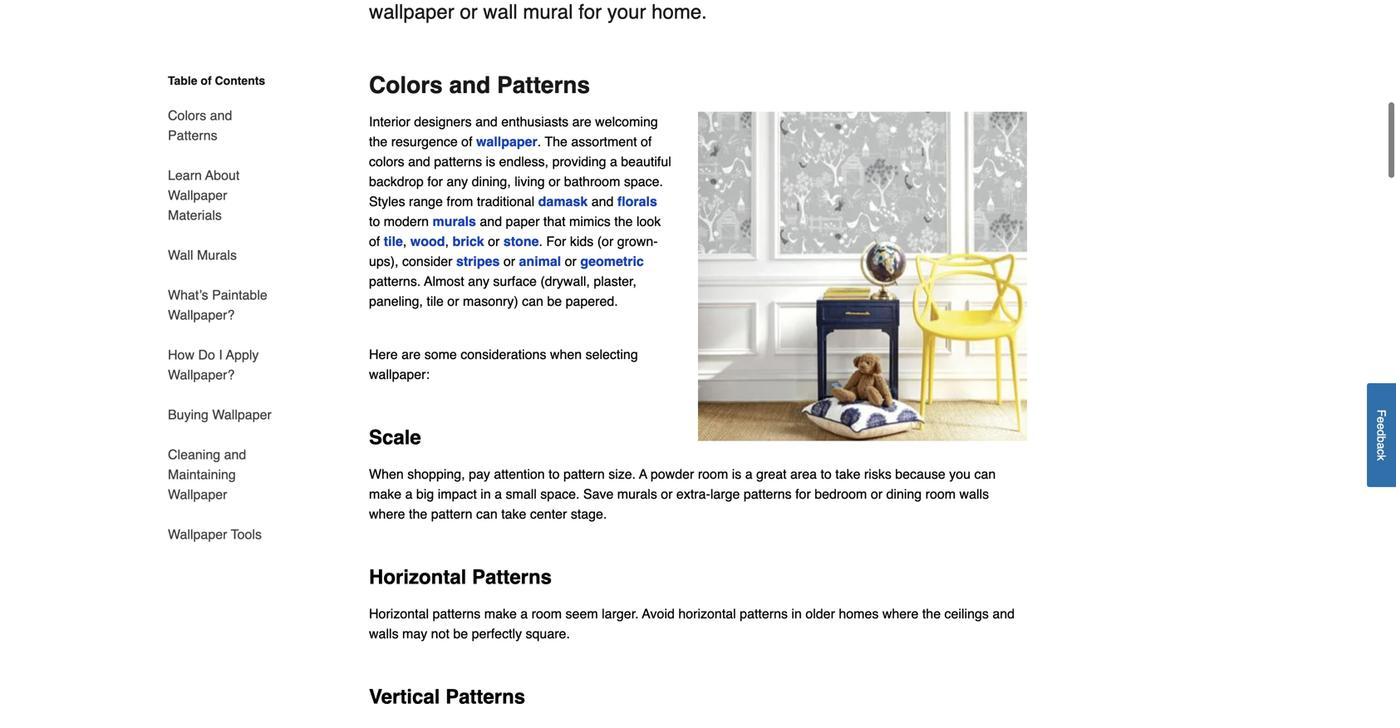 Task type: locate. For each thing, give the bounding box(es) containing it.
to right attention
[[549, 467, 560, 482]]

colors inside "colors and patterns"
[[168, 108, 206, 123]]

0 horizontal spatial in
[[481, 487, 491, 502]]

are up the wallpaper:
[[402, 347, 421, 362]]

murals
[[433, 214, 476, 229], [618, 487, 658, 502]]

colors and patterns
[[369, 72, 590, 99], [168, 108, 232, 143]]

tile link
[[384, 234, 403, 249]]

any up from
[[447, 174, 468, 189]]

wallpaper inside cleaning and maintaining wallpaper
[[168, 487, 227, 502]]

wall murals
[[168, 247, 237, 263]]

0 vertical spatial space.
[[624, 174, 664, 189]]

small
[[506, 487, 537, 502]]

large
[[711, 487, 740, 502]]

colors and patterns down table of contents on the top left
[[168, 108, 232, 143]]

florals
[[618, 194, 658, 209]]

stone
[[504, 234, 539, 249]]

2 vertical spatial patterns
[[472, 566, 552, 589]]

1 horizontal spatial is
[[732, 467, 742, 482]]

save
[[584, 487, 614, 502]]

0 vertical spatial is
[[486, 154, 496, 169]]

patterns up not
[[433, 606, 481, 622]]

the
[[369, 134, 388, 149], [615, 214, 633, 229], [409, 507, 428, 522], [923, 606, 941, 622]]

tile , wood , brick or stone
[[384, 234, 539, 249]]

0 vertical spatial wallpaper?
[[168, 307, 235, 323]]

1 vertical spatial space.
[[541, 487, 580, 502]]

resurgence
[[391, 134, 458, 149]]

0 horizontal spatial walls
[[369, 626, 399, 642]]

1 horizontal spatial can
[[522, 294, 544, 309]]

murals inside damask and florals to modern murals
[[433, 214, 476, 229]]

are
[[573, 114, 592, 129], [402, 347, 421, 362]]

here are some considerations when selecting wallpaper:
[[369, 347, 638, 382]]

0 vertical spatial can
[[522, 294, 544, 309]]

ceilings
[[945, 606, 989, 622]]

can right you
[[975, 467, 996, 482]]

1 horizontal spatial where
[[883, 606, 919, 622]]

or up stripes
[[488, 234, 500, 249]]

or down powder
[[661, 487, 673, 502]]

room down you
[[926, 487, 956, 502]]

patterns inside the . the assortment of colors and patterns is endless, providing a beautiful backdrop for any dining, living or bathroom space. styles range from traditional
[[434, 154, 482, 169]]

0 vertical spatial colors
[[369, 72, 443, 99]]

in left older
[[792, 606, 802, 622]]

and up the designers
[[449, 72, 491, 99]]

e up d
[[1376, 417, 1389, 423]]

is inside the when shopping, pay attention to pattern size. a powder room is a great area to take risks because you can make a big impact in a small space. save murals or extra-large patterns for bedroom or dining room walls where the pattern can take center stage.
[[732, 467, 742, 482]]

room up square. on the bottom
[[532, 606, 562, 622]]

and down table of contents on the top left
[[210, 108, 232, 123]]

walls left may
[[369, 626, 399, 642]]

1 horizontal spatial murals
[[618, 487, 658, 502]]

0 vertical spatial take
[[836, 467, 861, 482]]

0 vertical spatial in
[[481, 487, 491, 502]]

patterns up perfectly
[[472, 566, 552, 589]]

e up b
[[1376, 423, 1389, 430]]

1 vertical spatial tile
[[427, 294, 444, 309]]

table
[[168, 74, 198, 87]]

the inside the when shopping, pay attention to pattern size. a powder room is a great area to take risks because you can make a big impact in a small space. save murals or extra-large patterns for bedroom or dining room walls where the pattern can take center stage.
[[409, 507, 428, 522]]

space.
[[624, 174, 664, 189], [541, 487, 580, 502]]

or down risks
[[871, 487, 883, 502]]

1 e from the top
[[1376, 417, 1389, 423]]

of down the designers
[[462, 134, 473, 149]]

patterns down great
[[744, 487, 792, 502]]

walls
[[960, 487, 990, 502], [369, 626, 399, 642]]

any inside the . the assortment of colors and patterns is endless, providing a beautiful backdrop for any dining, living or bathroom space. styles range from traditional
[[447, 174, 468, 189]]

murals
[[197, 247, 237, 263]]

room up 'large'
[[698, 467, 729, 482]]

0 horizontal spatial can
[[476, 507, 498, 522]]

b
[[1376, 436, 1389, 443]]

area
[[791, 467, 817, 482]]

1 vertical spatial walls
[[369, 626, 399, 642]]

1 horizontal spatial colors and patterns
[[369, 72, 590, 99]]

1 vertical spatial colors
[[168, 108, 206, 123]]

take down small
[[502, 507, 527, 522]]

extra-
[[677, 487, 711, 502]]

1 vertical spatial wallpaper?
[[168, 367, 235, 382]]

room
[[698, 467, 729, 482], [926, 487, 956, 502], [532, 606, 562, 622]]

is up dining,
[[486, 154, 496, 169]]

2 horizontal from the top
[[369, 606, 429, 622]]

to
[[369, 214, 380, 229], [549, 467, 560, 482], [821, 467, 832, 482]]

wallpaper? down what's
[[168, 307, 235, 323]]

colors up interior
[[369, 72, 443, 99]]

2 horizontal spatial room
[[926, 487, 956, 502]]

1 horizontal spatial for
[[796, 487, 811, 502]]

wallpaper? down do
[[168, 367, 235, 382]]

walls down you
[[960, 487, 990, 502]]

make up perfectly
[[485, 606, 517, 622]]

0 vertical spatial where
[[369, 507, 405, 522]]

from
[[447, 194, 473, 209]]

0 vertical spatial walls
[[960, 487, 990, 502]]

wallpaper down maintaining
[[168, 487, 227, 502]]

stone link
[[504, 234, 539, 249]]

1 horizontal spatial pattern
[[564, 467, 605, 482]]

how do i apply wallpaper? link
[[168, 335, 273, 395]]

for inside the when shopping, pay attention to pattern size. a powder room is a great area to take risks because you can make a big impact in a small space. save murals or extra-large patterns for bedroom or dining room walls where the pattern can take center stage.
[[796, 487, 811, 502]]

or down "almost"
[[448, 294, 459, 309]]

0 horizontal spatial to
[[369, 214, 380, 229]]

the inside horizontal patterns make a room seem larger. avoid horizontal patterns in older homes where the ceilings and walls may not be perfectly square.
[[923, 606, 941, 622]]

1 vertical spatial murals
[[618, 487, 658, 502]]

horizontal
[[369, 566, 467, 589], [369, 606, 429, 622]]

a left small
[[495, 487, 502, 502]]

avoid
[[642, 606, 675, 622]]

1 vertical spatial patterns
[[168, 128, 218, 143]]

0 vertical spatial are
[[573, 114, 592, 129]]

0 horizontal spatial colors
[[168, 108, 206, 123]]

0 horizontal spatial take
[[502, 507, 527, 522]]

0 vertical spatial patterns
[[497, 72, 590, 99]]

. inside the . the assortment of colors and patterns is endless, providing a beautiful backdrop for any dining, living or bathroom space. styles range from traditional
[[538, 134, 541, 149]]

0 vertical spatial make
[[369, 487, 402, 502]]

, down 'murals' link
[[445, 234, 449, 249]]

. for the
[[538, 134, 541, 149]]

0 vertical spatial .
[[538, 134, 541, 149]]

1 vertical spatial is
[[732, 467, 742, 482]]

of up beautiful
[[641, 134, 652, 149]]

interior
[[369, 114, 411, 129]]

1 wallpaper? from the top
[[168, 307, 235, 323]]

patterns
[[434, 154, 482, 169], [744, 487, 792, 502], [433, 606, 481, 622], [740, 606, 788, 622]]

cleaning and maintaining wallpaper link
[[168, 435, 273, 515]]

beautiful
[[621, 154, 672, 169]]

0 horizontal spatial murals
[[433, 214, 476, 229]]

how
[[168, 347, 195, 363]]

wallpaper
[[168, 188, 227, 203], [212, 407, 272, 422], [168, 487, 227, 502], [168, 527, 227, 542]]

1 vertical spatial any
[[468, 274, 490, 289]]

1 horizontal spatial make
[[485, 606, 517, 622]]

1 vertical spatial are
[[402, 347, 421, 362]]

1 horizontal spatial walls
[[960, 487, 990, 502]]

0 vertical spatial murals
[[433, 214, 476, 229]]

i
[[219, 347, 223, 363]]

0 vertical spatial colors and patterns
[[369, 72, 590, 99]]

paper
[[506, 214, 540, 229]]

horizontal
[[679, 606, 736, 622]]

impact
[[438, 487, 477, 502]]

to down styles
[[369, 214, 380, 229]]

1 horizontal spatial ,
[[445, 234, 449, 249]]

can down impact
[[476, 507, 498, 522]]

1 vertical spatial pattern
[[431, 507, 473, 522]]

0 horizontal spatial where
[[369, 507, 405, 522]]

0 horizontal spatial ,
[[403, 234, 407, 249]]

and inside cleaning and maintaining wallpaper
[[224, 447, 246, 462]]

for up range
[[428, 174, 443, 189]]

or up (drywall,
[[565, 254, 577, 269]]

. left for
[[539, 234, 543, 249]]

0 vertical spatial any
[[447, 174, 468, 189]]

can inside stripes or animal or geometric patterns. almost any surface (drywall, plaster, paneling, tile or masonry) can be papered.
[[522, 294, 544, 309]]

and inside 'and paper that mimics the look of'
[[480, 214, 502, 229]]

0 horizontal spatial pattern
[[431, 507, 473, 522]]

1 vertical spatial in
[[792, 606, 802, 622]]

what's
[[168, 287, 208, 303]]

1 vertical spatial for
[[796, 487, 811, 502]]

0 horizontal spatial space.
[[541, 487, 580, 502]]

1 vertical spatial colors and patterns
[[168, 108, 232, 143]]

learn about wallpaper materials
[[168, 168, 240, 223]]

2 wallpaper? from the top
[[168, 367, 235, 382]]

for inside the . the assortment of colors and patterns is endless, providing a beautiful backdrop for any dining, living or bathroom space. styles range from traditional
[[428, 174, 443, 189]]

take up bedroom
[[836, 467, 861, 482]]

contents
[[215, 74, 265, 87]]

patterns right horizontal
[[740, 606, 788, 622]]

0 horizontal spatial make
[[369, 487, 402, 502]]

cleaning
[[168, 447, 220, 462]]

2 e from the top
[[1376, 423, 1389, 430]]

and inside damask and florals to modern murals
[[592, 194, 614, 209]]

horizontal patterns make a room seem larger. avoid horizontal patterns in older homes where the ceilings and walls may not be perfectly square.
[[369, 606, 1015, 642]]

and down 'bathroom'
[[592, 194, 614, 209]]

make down "when"
[[369, 487, 402, 502]]

1 vertical spatial make
[[485, 606, 517, 622]]

0 vertical spatial room
[[698, 467, 729, 482]]

is up 'large'
[[732, 467, 742, 482]]

are up assortment
[[573, 114, 592, 129]]

1 horizontal spatial space.
[[624, 174, 664, 189]]

the left ceilings
[[923, 606, 941, 622]]

damask and florals to modern murals
[[369, 194, 658, 229]]

backdrop
[[369, 174, 424, 189]]

2 , from the left
[[445, 234, 449, 249]]

a up k
[[1376, 443, 1389, 449]]

papered.
[[566, 294, 618, 309]]

of right table
[[201, 74, 212, 87]]

1 vertical spatial where
[[883, 606, 919, 622]]

where inside horizontal patterns make a room seem larger. avoid horizontal patterns in older homes where the ceilings and walls may not be perfectly square.
[[883, 606, 919, 622]]

1 horizontal spatial be
[[547, 294, 562, 309]]

murals down a
[[618, 487, 658, 502]]

space. down beautiful
[[624, 174, 664, 189]]

wallpaper left tools
[[168, 527, 227, 542]]

0 horizontal spatial are
[[402, 347, 421, 362]]

the up 'colors'
[[369, 134, 388, 149]]

a up square. on the bottom
[[521, 606, 528, 622]]

mimics
[[570, 214, 611, 229]]

1 horizontal spatial are
[[573, 114, 592, 129]]

be inside stripes or animal or geometric patterns. almost any surface (drywall, plaster, paneling, tile or masonry) can be papered.
[[547, 294, 562, 309]]

1 horizontal spatial take
[[836, 467, 861, 482]]

brick link
[[453, 234, 485, 249]]

1 horizontal spatial to
[[549, 467, 560, 482]]

1 horizontal from the top
[[369, 566, 467, 589]]

and right ceilings
[[993, 606, 1015, 622]]

the down the big
[[409, 507, 428, 522]]

0 horizontal spatial for
[[428, 174, 443, 189]]

and up maintaining
[[224, 447, 246, 462]]

damask
[[539, 194, 588, 209]]

.
[[538, 134, 541, 149], [539, 234, 543, 249]]

can down surface
[[522, 294, 544, 309]]

tile up ups), in the left top of the page
[[384, 234, 403, 249]]

be inside horizontal patterns make a room seem larger. avoid horizontal patterns in older homes where the ceilings and walls may not be perfectly square.
[[453, 626, 468, 642]]

1 horizontal spatial in
[[792, 606, 802, 622]]

make
[[369, 487, 402, 502], [485, 606, 517, 622]]

in down pay
[[481, 487, 491, 502]]

0 vertical spatial tile
[[384, 234, 403, 249]]

colors down table
[[168, 108, 206, 123]]

older
[[806, 606, 836, 622]]

interior designers and enthusiasts are welcoming the resurgence of
[[369, 114, 658, 149]]

center
[[530, 507, 567, 522]]

0 vertical spatial be
[[547, 294, 562, 309]]

larger.
[[602, 606, 639, 622]]

the down florals link
[[615, 214, 633, 229]]

. left the
[[538, 134, 541, 149]]

walls inside the when shopping, pay attention to pattern size. a powder room is a great area to take risks because you can make a big impact in a small space. save murals or extra-large patterns for bedroom or dining room walls where the pattern can take center stage.
[[960, 487, 990, 502]]

e
[[1376, 417, 1389, 423], [1376, 423, 1389, 430]]

range
[[409, 194, 443, 209]]

and down resurgence
[[408, 154, 431, 169]]

patterns up enthusiasts
[[497, 72, 590, 99]]

be down (drywall,
[[547, 294, 562, 309]]

1 vertical spatial horizontal
[[369, 606, 429, 622]]

and up wallpaper
[[476, 114, 498, 129]]

and down traditional
[[480, 214, 502, 229]]

where down "when"
[[369, 507, 405, 522]]

pattern down impact
[[431, 507, 473, 522]]

to right area
[[821, 467, 832, 482]]

where right homes
[[883, 606, 919, 622]]

murals down from
[[433, 214, 476, 229]]

are inside here are some considerations when selecting wallpaper:
[[402, 347, 421, 362]]

1 , from the left
[[403, 234, 407, 249]]

great
[[757, 467, 787, 482]]

make inside horizontal patterns make a room seem larger. avoid horizontal patterns in older homes where the ceilings and walls may not be perfectly square.
[[485, 606, 517, 622]]

wallpaper up materials
[[168, 188, 227, 203]]

a down assortment
[[610, 154, 618, 169]]

modern
[[384, 214, 429, 229]]

0 horizontal spatial room
[[532, 606, 562, 622]]

patterns up dining,
[[434, 154, 482, 169]]

of
[[201, 74, 212, 87], [462, 134, 473, 149], [641, 134, 652, 149], [369, 234, 380, 249]]

is inside the . the assortment of colors and patterns is endless, providing a beautiful backdrop for any dining, living or bathroom space. styles range from traditional
[[486, 154, 496, 169]]

space. up center
[[541, 487, 580, 502]]

0 vertical spatial horizontal
[[369, 566, 467, 589]]

1 vertical spatial be
[[453, 626, 468, 642]]

for down area
[[796, 487, 811, 502]]

1 horizontal spatial tile
[[427, 294, 444, 309]]

horizontal inside horizontal patterns make a room seem larger. avoid horizontal patterns in older homes where the ceilings and walls may not be perfectly square.
[[369, 606, 429, 622]]

2 vertical spatial room
[[532, 606, 562, 622]]

of left tile link
[[369, 234, 380, 249]]

wood
[[411, 234, 445, 249]]

a inside horizontal patterns make a room seem larger. avoid horizontal patterns in older homes where the ceilings and walls may not be perfectly square.
[[521, 606, 528, 622]]

or up surface
[[504, 254, 516, 269]]

or up damask
[[549, 174, 561, 189]]

1 vertical spatial room
[[926, 487, 956, 502]]

where
[[369, 507, 405, 522], [883, 606, 919, 622]]

a
[[610, 154, 618, 169], [1376, 443, 1389, 449], [746, 467, 753, 482], [405, 487, 413, 502], [495, 487, 502, 502], [521, 606, 528, 622]]

any
[[447, 174, 468, 189], [468, 274, 490, 289]]

about
[[205, 168, 240, 183]]

be right not
[[453, 626, 468, 642]]

0 vertical spatial for
[[428, 174, 443, 189]]

patterns up learn
[[168, 128, 218, 143]]

0 horizontal spatial colors and patterns
[[168, 108, 232, 143]]

0 horizontal spatial be
[[453, 626, 468, 642]]

and
[[449, 72, 491, 99], [210, 108, 232, 123], [476, 114, 498, 129], [408, 154, 431, 169], [592, 194, 614, 209], [480, 214, 502, 229], [224, 447, 246, 462], [993, 606, 1015, 622]]

pattern up 'save' on the left of the page
[[564, 467, 605, 482]]

of inside "interior designers and enthusiasts are welcoming the resurgence of"
[[462, 134, 473, 149]]

. inside . for kids (or grown- ups), consider
[[539, 234, 543, 249]]

0 horizontal spatial is
[[486, 154, 496, 169]]

living
[[515, 174, 545, 189]]

tile down "almost"
[[427, 294, 444, 309]]

pattern
[[564, 467, 605, 482], [431, 507, 473, 522]]

colors and patterns up the designers
[[369, 72, 590, 99]]

or
[[549, 174, 561, 189], [488, 234, 500, 249], [504, 254, 516, 269], [565, 254, 577, 269], [448, 294, 459, 309], [661, 487, 673, 502], [871, 487, 883, 502]]

make inside the when shopping, pay attention to pattern size. a powder room is a great area to take risks because you can make a big impact in a small space. save murals or extra-large patterns for bedroom or dining room walls where the pattern can take center stage.
[[369, 487, 402, 502]]

grown-
[[618, 234, 658, 249]]

space. inside the when shopping, pay attention to pattern size. a powder room is a great area to take risks because you can make a big impact in a small space. save murals or extra-large patterns for bedroom or dining room walls where the pattern can take center stage.
[[541, 487, 580, 502]]

wall
[[168, 247, 193, 263]]

any down stripes
[[468, 274, 490, 289]]

1 vertical spatial .
[[539, 234, 543, 249]]

1 vertical spatial can
[[975, 467, 996, 482]]

, down modern
[[403, 234, 407, 249]]

0 horizontal spatial tile
[[384, 234, 403, 249]]

wallpaper right buying
[[212, 407, 272, 422]]

florals link
[[618, 194, 658, 209]]



Task type: describe. For each thing, give the bounding box(es) containing it.
wallpaper tools
[[168, 527, 262, 542]]

consider
[[402, 254, 453, 269]]

geometric
[[581, 254, 644, 269]]

(drywall,
[[541, 274, 590, 289]]

do
[[198, 347, 215, 363]]

space. inside the . the assortment of colors and patterns is endless, providing a beautiful backdrop for any dining, living or bathroom space. styles range from traditional
[[624, 174, 664, 189]]

wallpaper? inside how do i apply wallpaper?
[[168, 367, 235, 382]]

what's paintable wallpaper?
[[168, 287, 268, 323]]

the inside "interior designers and enthusiasts are welcoming the resurgence of"
[[369, 134, 388, 149]]

geometric link
[[581, 254, 644, 269]]

colors and patterns link
[[168, 96, 273, 155]]

because
[[896, 467, 946, 482]]

cleaning and maintaining wallpaper
[[168, 447, 246, 502]]

a inside the . the assortment of colors and patterns is endless, providing a beautiful backdrop for any dining, living or bathroom space. styles range from traditional
[[610, 154, 618, 169]]

the inside 'and paper that mimics the look of'
[[615, 214, 633, 229]]

enthusiasts
[[502, 114, 569, 129]]

animal
[[519, 254, 561, 269]]

damask link
[[539, 194, 588, 209]]

and inside the . the assortment of colors and patterns is endless, providing a beautiful backdrop for any dining, living or bathroom space. styles range from traditional
[[408, 154, 431, 169]]

or inside the . the assortment of colors and patterns is endless, providing a beautiful backdrop for any dining, living or bathroom space. styles range from traditional
[[549, 174, 561, 189]]

designers
[[414, 114, 472, 129]]

that
[[544, 214, 566, 229]]

and inside horizontal patterns make a room seem larger. avoid horizontal patterns in older homes where the ceilings and walls may not be perfectly square.
[[993, 606, 1015, 622]]

stripes
[[456, 254, 500, 269]]

learn about wallpaper materials link
[[168, 155, 273, 235]]

are inside "interior designers and enthusiasts are welcoming the resurgence of"
[[573, 114, 592, 129]]

considerations
[[461, 347, 547, 362]]

stripes or animal or geometric patterns. almost any surface (drywall, plaster, paneling, tile or masonry) can be papered.
[[369, 254, 644, 309]]

paintable
[[212, 287, 268, 303]]

f e e d b a c k
[[1376, 410, 1389, 461]]

pay
[[469, 467, 490, 482]]

a left the big
[[405, 487, 413, 502]]

brick
[[453, 234, 485, 249]]

almost
[[424, 274, 465, 289]]

when
[[369, 467, 404, 482]]

1 vertical spatial take
[[502, 507, 527, 522]]

maintaining
[[168, 467, 236, 482]]

2 horizontal spatial can
[[975, 467, 996, 482]]

1 horizontal spatial room
[[698, 467, 729, 482]]

k
[[1376, 455, 1389, 461]]

traditional
[[477, 194, 535, 209]]

wallpaper? inside what's paintable wallpaper?
[[168, 307, 235, 323]]

2 horizontal spatial to
[[821, 467, 832, 482]]

patterns inside colors and patterns link
[[168, 128, 218, 143]]

how do i apply wallpaper?
[[168, 347, 259, 382]]

colors
[[369, 154, 405, 169]]

providing
[[553, 154, 607, 169]]

wood link
[[411, 234, 445, 249]]

0 vertical spatial pattern
[[564, 467, 605, 482]]

perfectly
[[472, 626, 522, 642]]

powder
[[651, 467, 695, 482]]

to inside damask and florals to modern murals
[[369, 214, 380, 229]]

bedroom
[[815, 487, 868, 502]]

of inside the . the assortment of colors and patterns is endless, providing a beautiful backdrop for any dining, living or bathroom space. styles range from traditional
[[641, 134, 652, 149]]

size.
[[609, 467, 636, 482]]

horizontal for horizontal patterns make a room seem larger. avoid horizontal patterns in older homes where the ceilings and walls may not be perfectly square.
[[369, 606, 429, 622]]

table of contents element
[[148, 72, 273, 545]]

where inside the when shopping, pay attention to pattern size. a powder room is a great area to take risks because you can make a big impact in a small space. save murals or extra-large patterns for bedroom or dining room walls where the pattern can take center stage.
[[369, 507, 405, 522]]

homes
[[839, 606, 879, 622]]

. for for
[[539, 234, 543, 249]]

tools
[[231, 527, 262, 542]]

seem
[[566, 606, 598, 622]]

square.
[[526, 626, 570, 642]]

and inside "interior designers and enthusiasts are welcoming the resurgence of"
[[476, 114, 498, 129]]

a nursery with gray and white bird wallpaper, a yellow chair, a navy table and a teddy bear. image
[[698, 112, 1028, 441]]

kids
[[570, 234, 594, 249]]

buying
[[168, 407, 209, 422]]

any inside stripes or animal or geometric patterns. almost any surface (drywall, plaster, paneling, tile or masonry) can be papered.
[[468, 274, 490, 289]]

horizontal for horizontal patterns
[[369, 566, 467, 589]]

ups),
[[369, 254, 399, 269]]

of inside 'and paper that mimics the look of'
[[369, 234, 380, 249]]

wallpaper:
[[369, 367, 430, 382]]

a left great
[[746, 467, 753, 482]]

animal link
[[519, 254, 561, 269]]

wall murals link
[[168, 235, 237, 275]]

murals link
[[433, 214, 476, 229]]

dining
[[887, 487, 922, 502]]

buying wallpaper link
[[168, 395, 272, 435]]

selecting
[[586, 347, 638, 362]]

patterns.
[[369, 274, 421, 289]]

2 vertical spatial can
[[476, 507, 498, 522]]

patterns inside the when shopping, pay attention to pattern size. a powder room is a great area to take risks because you can make a big impact in a small space. save murals or extra-large patterns for bedroom or dining room walls where the pattern can take center stage.
[[744, 487, 792, 502]]

f
[[1376, 410, 1389, 417]]

tile inside stripes or animal or geometric patterns. almost any surface (drywall, plaster, paneling, tile or masonry) can be papered.
[[427, 294, 444, 309]]

colors and patterns inside colors and patterns link
[[168, 108, 232, 143]]

murals inside the when shopping, pay attention to pattern size. a powder room is a great area to take risks because you can make a big impact in a small space. save murals or extra-large patterns for bedroom or dining room walls where the pattern can take center stage.
[[618, 487, 658, 502]]

c
[[1376, 449, 1389, 455]]

d
[[1376, 430, 1389, 436]]

horizontal patterns
[[369, 566, 552, 589]]

welcoming
[[595, 114, 658, 129]]

stripes link
[[456, 254, 500, 269]]

learn
[[168, 168, 202, 183]]

paneling,
[[369, 294, 423, 309]]

wallpaper inside learn about wallpaper materials
[[168, 188, 227, 203]]

table of contents
[[168, 74, 265, 87]]

room inside horizontal patterns make a room seem larger. avoid horizontal patterns in older homes where the ceilings and walls may not be perfectly square.
[[532, 606, 562, 622]]

big
[[417, 487, 434, 502]]

in inside horizontal patterns make a room seem larger. avoid horizontal patterns in older homes where the ceilings and walls may not be perfectly square.
[[792, 606, 802, 622]]

in inside the when shopping, pay attention to pattern size. a powder room is a great area to take risks because you can make a big impact in a small space. save murals or extra-large patterns for bedroom or dining room walls where the pattern can take center stage.
[[481, 487, 491, 502]]

bathroom
[[564, 174, 621, 189]]

may
[[402, 626, 428, 642]]

1 horizontal spatial colors
[[369, 72, 443, 99]]

walls inside horizontal patterns make a room seem larger. avoid horizontal patterns in older homes where the ceilings and walls may not be perfectly square.
[[369, 626, 399, 642]]

materials
[[168, 207, 222, 223]]

wallpaper inside buying wallpaper link
[[212, 407, 272, 422]]

look
[[637, 214, 661, 229]]

. for kids (or grown- ups), consider
[[369, 234, 658, 269]]

a inside "button"
[[1376, 443, 1389, 449]]

for
[[547, 234, 567, 249]]

apply
[[226, 347, 259, 363]]

wallpaper tools link
[[168, 515, 262, 545]]

wallpaper inside wallpaper tools link
[[168, 527, 227, 542]]

styles
[[369, 194, 405, 209]]

. the assortment of colors and patterns is endless, providing a beautiful backdrop for any dining, living or bathroom space. styles range from traditional
[[369, 134, 672, 209]]

f e e d b a c k button
[[1368, 383, 1397, 487]]



Task type: vqa. For each thing, say whether or not it's contained in the screenshot.
95131 associated with Get it by Sat, Dec 23
no



